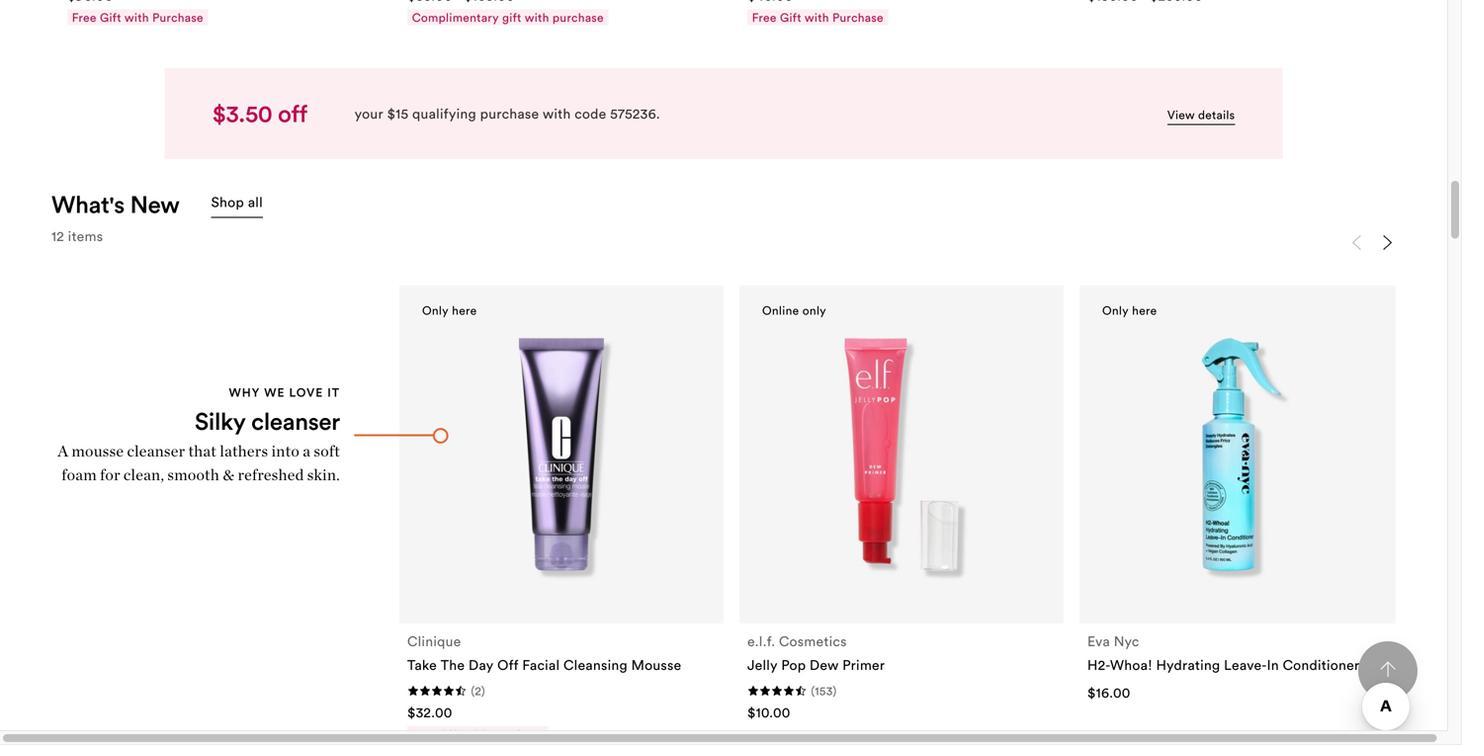 Task type: locate. For each thing, give the bounding box(es) containing it.
(
[[471, 684, 475, 699], [812, 684, 815, 699]]

1 here from the left
[[452, 303, 477, 318]]

2 ) from the left
[[833, 684, 837, 699]]

pop
[[782, 657, 806, 675]]

0 horizontal spatial )
[[482, 684, 486, 699]]

) for off
[[482, 684, 486, 699]]

0 horizontal spatial purchase
[[152, 10, 204, 25]]

here
[[452, 303, 477, 318], [1133, 303, 1158, 318]]

1 horizontal spatial )
[[833, 684, 837, 699]]

shop all
[[211, 194, 263, 211]]

1 only from the left
[[422, 303, 449, 318]]

online
[[763, 303, 800, 318]]

1 free gift with purchase from the left
[[72, 10, 204, 25]]

0 horizontal spatial purchase
[[480, 105, 539, 122]]

e.l.f. cosmetics jelly pop dew primer
[[748, 633, 886, 675]]

cleanser
[[251, 407, 340, 437], [127, 442, 185, 461]]

1 horizontal spatial here
[[1133, 303, 1158, 318]]

0 vertical spatial purchase
[[553, 10, 604, 25]]

$10.00
[[748, 704, 791, 722]]

1 ( from the left
[[471, 684, 475, 699]]

1 horizontal spatial only
[[1103, 303, 1129, 318]]

eva nyc h2-whoa! hydrating leave-in conditioner $16.00
[[1088, 633, 1360, 702]]

code
[[575, 105, 607, 122]]

0 horizontal spatial (
[[471, 684, 475, 699]]

view details link
[[1168, 107, 1236, 125]]

conditioner
[[1284, 657, 1360, 675]]

it
[[328, 385, 340, 400]]

gift
[[503, 10, 522, 25]]

refreshed
[[238, 465, 304, 485]]

purchase right "gift"
[[553, 10, 604, 25]]

2 horizontal spatial free
[[753, 10, 777, 25]]

2
[[475, 684, 482, 699]]

1 ) from the left
[[482, 684, 486, 699]]

( down dew in the bottom right of the page
[[812, 684, 815, 699]]

items
[[68, 227, 103, 245]]

2 here from the left
[[1133, 303, 1158, 318]]

0 horizontal spatial only here
[[422, 303, 477, 318]]

details
[[1199, 107, 1236, 122]]

only
[[422, 303, 449, 318], [1103, 303, 1129, 318]]

eva nyc h2-whoa! hydrating leave-in conditioner image
[[1113, 325, 1372, 585]]

2 horizontal spatial gift
[[780, 10, 802, 25]]

1 horizontal spatial free
[[412, 728, 437, 743]]

1 only here from the left
[[422, 303, 477, 318]]

0 horizontal spatial here
[[452, 303, 477, 318]]

only here
[[422, 303, 477, 318], [1103, 303, 1158, 318]]

1 horizontal spatial only here
[[1103, 303, 1158, 318]]

purchase
[[553, 10, 604, 25], [480, 105, 539, 122]]

1 horizontal spatial free gift with purchase
[[753, 10, 884, 25]]

purchase inside "link"
[[553, 10, 604, 25]]

purchase inside $32.00 free gift with purchase
[[493, 728, 544, 743]]

your
[[355, 105, 384, 122]]

foam
[[62, 465, 97, 485]]

1 horizontal spatial purchase
[[553, 10, 604, 25]]

) down dew in the bottom right of the page
[[833, 684, 837, 699]]

1 horizontal spatial purchase
[[493, 728, 544, 743]]

$3.50 off
[[212, 98, 307, 128]]

0 vertical spatial cleanser
[[251, 407, 340, 437]]

$15
[[387, 105, 409, 122]]

cleanser down love
[[251, 407, 340, 437]]

only
[[803, 303, 827, 318]]

1 horizontal spatial free gift with purchase link
[[740, 0, 1064, 44]]

1 horizontal spatial gift
[[440, 728, 462, 743]]

with
[[125, 10, 149, 25], [525, 10, 550, 25], [805, 10, 830, 25], [543, 105, 571, 122], [465, 728, 489, 743]]

free gift with purchase for first free gift with purchase link from left
[[72, 10, 204, 25]]

575236.
[[610, 105, 661, 122]]

1 vertical spatial cleanser
[[127, 442, 185, 461]]

view
[[1168, 107, 1196, 122]]

0 horizontal spatial free
[[72, 10, 97, 25]]

2 only from the left
[[1103, 303, 1129, 318]]

e.l.f. cosmetics jelly pop dew primer image
[[772, 325, 1032, 585]]

1 horizontal spatial (
[[812, 684, 815, 699]]

2 only here from the left
[[1103, 303, 1158, 318]]

a
[[303, 442, 311, 461]]

in
[[1268, 657, 1280, 675]]

only here for clinique
[[422, 303, 477, 318]]

0 horizontal spatial gift
[[100, 10, 121, 25]]

take
[[408, 657, 437, 675]]

)
[[482, 684, 486, 699], [833, 684, 837, 699]]

dew
[[810, 657, 839, 675]]

skin.
[[307, 465, 340, 485]]

( down day
[[471, 684, 475, 699]]

h2-
[[1088, 657, 1111, 675]]

into
[[272, 442, 300, 461]]

purchase right qualifying
[[480, 105, 539, 122]]

only for eva nyc
[[1103, 303, 1129, 318]]

gift
[[100, 10, 121, 25], [780, 10, 802, 25], [440, 728, 462, 743]]

) for dew
[[833, 684, 837, 699]]

with inside $32.00 free gift with purchase
[[465, 728, 489, 743]]

smooth
[[168, 465, 220, 485]]

1 vertical spatial purchase
[[480, 105, 539, 122]]

2 free gift with purchase link from the left
[[740, 0, 1064, 44]]

free
[[72, 10, 97, 25], [753, 10, 777, 25], [412, 728, 437, 743]]

shop
[[211, 194, 244, 211]]

silky
[[195, 407, 246, 437]]

free gift with purchase link
[[59, 0, 384, 44], [740, 0, 1064, 44]]

complimentary
[[412, 10, 499, 25]]

$32.00 free gift with purchase
[[408, 704, 544, 743]]

view details
[[1168, 107, 1236, 122]]

free gift with purchase
[[72, 10, 204, 25], [753, 10, 884, 25]]

2 ( from the left
[[812, 684, 815, 699]]

) down day
[[482, 684, 486, 699]]

0 horizontal spatial free gift with purchase link
[[59, 0, 384, 44]]

what's new product carousel region
[[51, 228, 1405, 746]]

$16.00
[[1088, 685, 1131, 702]]

0 horizontal spatial free gift with purchase
[[72, 10, 204, 25]]

mousse
[[72, 442, 124, 461]]

0 horizontal spatial only
[[422, 303, 449, 318]]

complimentary gift with purchase
[[412, 10, 604, 25]]

clinique take the day off facial cleansing mousse image
[[432, 325, 692, 585]]

purchase
[[152, 10, 204, 25], [833, 10, 884, 25], [493, 728, 544, 743]]

off
[[278, 98, 307, 128]]

online only
[[763, 303, 827, 318]]

leave-
[[1225, 657, 1268, 675]]

cleanser up clean,
[[127, 442, 185, 461]]

love
[[289, 385, 324, 400]]

qualifying
[[413, 105, 477, 122]]

gift inside $32.00 free gift with purchase
[[440, 728, 462, 743]]

clinique take the day off facial cleansing mousse
[[408, 633, 682, 675]]

2 free gift with purchase from the left
[[753, 10, 884, 25]]

( 2 )
[[471, 684, 486, 699]]



Task type: describe. For each thing, give the bounding box(es) containing it.
whoa!
[[1111, 657, 1153, 675]]

cosmetics
[[779, 633, 847, 651]]

why we love it silky cleanser a mousse cleanser that lathers into a soft foam for clean, smooth & refreshed skin.
[[58, 385, 340, 485]]

free inside $32.00 free gift with purchase
[[412, 728, 437, 743]]

1 horizontal spatial cleanser
[[251, 407, 340, 437]]

gift for 2nd free gift with purchase link from the left
[[780, 10, 802, 25]]

( 153 )
[[812, 684, 837, 699]]

purchase for with
[[553, 10, 604, 25]]

clinique
[[408, 633, 461, 651]]

0 horizontal spatial cleanser
[[127, 442, 185, 461]]

all
[[248, 194, 263, 211]]

cleansing
[[564, 657, 628, 675]]

$32.00
[[408, 704, 453, 722]]

that
[[188, 442, 217, 461]]

free gift with purchase for 2nd free gift with purchase link from the left
[[753, 10, 884, 25]]

( for pop
[[812, 684, 815, 699]]

shop all link
[[211, 191, 263, 218]]

jelly
[[748, 657, 778, 675]]

eva
[[1088, 633, 1111, 651]]

153
[[815, 684, 833, 699]]

( for day
[[471, 684, 475, 699]]

the
[[441, 657, 465, 675]]

back to top image
[[1381, 662, 1397, 678]]

a
[[58, 442, 68, 461]]

we
[[264, 385, 285, 400]]

purchase for qualifying
[[480, 105, 539, 122]]

here for eva nyc
[[1133, 303, 1158, 318]]

2 horizontal spatial purchase
[[833, 10, 884, 25]]

previous slide image
[[1349, 235, 1365, 251]]

lathers
[[220, 442, 268, 461]]

what's
[[51, 189, 125, 219]]

with inside complimentary gift with purchase "link"
[[525, 10, 550, 25]]

nyc
[[1114, 633, 1140, 651]]

facial
[[523, 657, 560, 675]]

day
[[469, 657, 494, 675]]

&
[[223, 465, 235, 485]]

new
[[130, 189, 180, 219]]

soft
[[314, 442, 340, 461]]

12 items
[[51, 227, 103, 245]]

what's new
[[51, 189, 180, 219]]

clean,
[[124, 465, 164, 485]]

$3.50
[[212, 98, 272, 128]]

your $15 qualifying purchase with code 575236.
[[355, 105, 661, 122]]

off
[[498, 657, 519, 675]]

12
[[51, 227, 64, 245]]

only here for eva nyc
[[1103, 303, 1158, 318]]

mousse
[[632, 657, 682, 675]]

complimentary gift with purchase link
[[400, 0, 724, 44]]

only for clinique
[[422, 303, 449, 318]]

next slide image
[[1381, 235, 1397, 251]]

gift for first free gift with purchase link from left
[[100, 10, 121, 25]]

primer
[[843, 657, 886, 675]]

hydrating
[[1157, 657, 1221, 675]]

e.l.f.
[[748, 633, 776, 651]]

for
[[100, 465, 120, 485]]

why
[[229, 385, 260, 400]]

1 free gift with purchase link from the left
[[59, 0, 384, 44]]

here for clinique
[[452, 303, 477, 318]]



Task type: vqa. For each thing, say whether or not it's contained in the screenshot.
12 items
yes



